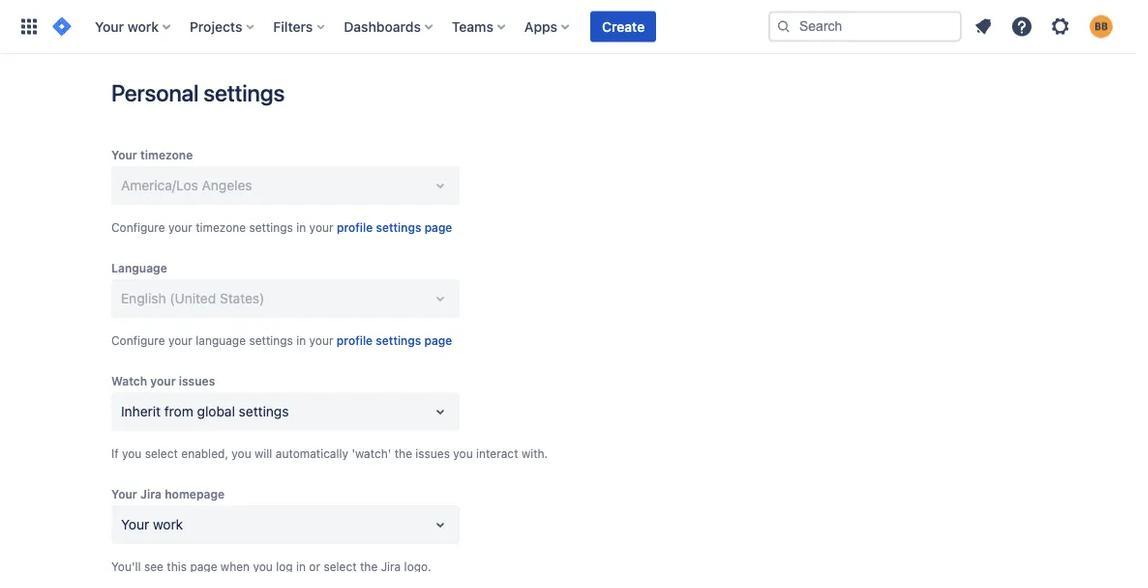 Task type: describe. For each thing, give the bounding box(es) containing it.
settings image
[[1049, 15, 1072, 38]]

profile for configure your timezone settings in your
[[337, 221, 373, 234]]

your work button
[[89, 11, 178, 42]]

Search field
[[768, 11, 962, 42]]

0 vertical spatial timezone
[[140, 148, 193, 162]]

with.
[[521, 447, 548, 461]]

profile settings page link for configure your timezone settings in your profile settings page
[[337, 218, 452, 237]]

1 vertical spatial timezone
[[196, 221, 246, 234]]

will
[[255, 447, 272, 461]]

open image for language
[[429, 287, 452, 311]]

your for language
[[168, 334, 192, 347]]

apps button
[[519, 11, 577, 42]]

page for configure your language settings in your profile settings page
[[424, 334, 452, 347]]

inherit from global settings
[[121, 404, 289, 420]]

the
[[395, 447, 412, 461]]

personal settings
[[111, 79, 285, 106]]

search image
[[776, 19, 792, 34]]

enabled,
[[181, 447, 228, 461]]

your for timezone
[[168, 221, 192, 234]]

1 horizontal spatial issues
[[415, 447, 450, 461]]

filters
[[273, 18, 313, 34]]

3 open image from the top
[[429, 401, 452, 424]]

your timezone
[[111, 148, 193, 162]]

configure your language settings in your profile settings page
[[111, 334, 452, 347]]

language
[[111, 261, 167, 275]]

projects button
[[184, 11, 262, 42]]

from
[[164, 404, 193, 420]]

configure for configure your timezone settings in your
[[111, 221, 165, 234]]

your profile and settings image
[[1090, 15, 1113, 38]]

page for configure your timezone settings in your profile settings page
[[424, 221, 452, 234]]

help image
[[1010, 15, 1033, 38]]

personal
[[111, 79, 199, 106]]

create button
[[590, 11, 656, 42]]

interact
[[476, 447, 518, 461]]

your inside dropdown button
[[95, 18, 124, 34]]

watch your issues
[[111, 374, 215, 388]]

your jira homepage
[[111, 488, 225, 501]]

your left the jira at the bottom left of page
[[111, 488, 137, 501]]

notifications image
[[972, 15, 995, 38]]

configure for configure your language settings in your
[[111, 334, 165, 347]]

apps
[[524, 18, 557, 34]]

dashboards
[[344, 18, 421, 34]]

your down personal
[[111, 148, 137, 162]]

in for configure your language settings in your
[[296, 334, 306, 347]]



Task type: locate. For each thing, give the bounding box(es) containing it.
open image for your timezone
[[429, 174, 452, 197]]

1 open image from the top
[[429, 174, 452, 197]]

1 configure from the top
[[111, 221, 165, 234]]

automatically
[[276, 447, 348, 461]]

1 vertical spatial your work
[[121, 517, 183, 533]]

1 vertical spatial issues
[[415, 447, 450, 461]]

1 horizontal spatial you
[[232, 447, 251, 461]]

inherit
[[121, 404, 161, 420]]

if you select enabled, you will automatically 'watch' the issues you interact with.
[[111, 447, 548, 461]]

profile settings page link
[[337, 218, 452, 237], [337, 331, 452, 350]]

homepage
[[165, 488, 225, 501]]

2 in from the top
[[296, 334, 306, 347]]

dashboards button
[[338, 11, 440, 42]]

None text field
[[121, 516, 125, 535]]

0 horizontal spatial timezone
[[140, 148, 193, 162]]

0 horizontal spatial issues
[[179, 374, 215, 388]]

2 configure from the top
[[111, 334, 165, 347]]

issues up inherit from global settings
[[179, 374, 215, 388]]

work
[[127, 18, 159, 34], [153, 517, 183, 533]]

if
[[111, 447, 119, 461]]

0 vertical spatial in
[[296, 221, 306, 234]]

projects
[[190, 18, 242, 34]]

teams
[[452, 18, 493, 34]]

your work
[[95, 18, 159, 34], [121, 517, 183, 533]]

timezone
[[140, 148, 193, 162], [196, 221, 246, 234]]

0 vertical spatial issues
[[179, 374, 215, 388]]

2 profile from the top
[[337, 334, 373, 347]]

configure up watch
[[111, 334, 165, 347]]

2 page from the top
[[424, 334, 452, 347]]

1 vertical spatial in
[[296, 334, 306, 347]]

jira
[[140, 488, 162, 501]]

issues right the
[[415, 447, 450, 461]]

'watch'
[[352, 447, 391, 461]]

profile for configure your language settings in your
[[337, 334, 373, 347]]

1 vertical spatial profile settings page link
[[337, 331, 452, 350]]

your down the jira at the bottom left of page
[[121, 517, 149, 533]]

in
[[296, 221, 306, 234], [296, 334, 306, 347]]

teams button
[[446, 11, 513, 42]]

global
[[197, 404, 235, 420]]

page
[[424, 221, 452, 234], [424, 334, 452, 347]]

0 vertical spatial profile settings page link
[[337, 218, 452, 237]]

open image
[[429, 514, 452, 537]]

0 vertical spatial open image
[[429, 174, 452, 197]]

1 vertical spatial configure
[[111, 334, 165, 347]]

0 vertical spatial profile
[[337, 221, 373, 234]]

2 open image from the top
[[429, 287, 452, 311]]

issues
[[179, 374, 215, 388], [415, 447, 450, 461]]

0 vertical spatial work
[[127, 18, 159, 34]]

1 horizontal spatial timezone
[[196, 221, 246, 234]]

watch
[[111, 374, 147, 388]]

your right appswitcher icon
[[95, 18, 124, 34]]

jira software image
[[50, 15, 74, 38], [50, 15, 74, 38]]

1 vertical spatial profile
[[337, 334, 373, 347]]

your work up personal
[[95, 18, 159, 34]]

create
[[602, 18, 645, 34]]

your
[[168, 221, 192, 234], [309, 221, 333, 234], [168, 334, 192, 347], [309, 334, 333, 347], [150, 374, 176, 388]]

2 horizontal spatial you
[[453, 447, 473, 461]]

1 in from the top
[[296, 221, 306, 234]]

your work inside dropdown button
[[95, 18, 159, 34]]

select
[[145, 447, 178, 461]]

banner
[[0, 0, 1136, 54]]

work up personal
[[127, 18, 159, 34]]

3 you from the left
[[453, 447, 473, 461]]

1 vertical spatial open image
[[429, 287, 452, 311]]

filters button
[[267, 11, 332, 42]]

0 vertical spatial page
[[424, 221, 452, 234]]

configure
[[111, 221, 165, 234], [111, 334, 165, 347]]

1 you from the left
[[122, 447, 142, 461]]

2 you from the left
[[232, 447, 251, 461]]

2 profile settings page link from the top
[[337, 331, 452, 350]]

None text field
[[121, 403, 125, 422]]

banner containing your work
[[0, 0, 1136, 54]]

1 profile settings page link from the top
[[337, 218, 452, 237]]

in for configure your timezone settings in your
[[296, 221, 306, 234]]

you right if
[[122, 447, 142, 461]]

you left interact
[[453, 447, 473, 461]]

0 horizontal spatial you
[[122, 447, 142, 461]]

1 profile from the top
[[337, 221, 373, 234]]

you
[[122, 447, 142, 461], [232, 447, 251, 461], [453, 447, 473, 461]]

0 vertical spatial your work
[[95, 18, 159, 34]]

appswitcher icon image
[[17, 15, 41, 38]]

1 page from the top
[[424, 221, 452, 234]]

profile
[[337, 221, 373, 234], [337, 334, 373, 347]]

primary element
[[12, 0, 768, 54]]

settings
[[203, 79, 285, 106], [249, 221, 293, 234], [376, 221, 421, 234], [249, 334, 293, 347], [376, 334, 421, 347], [239, 404, 289, 420]]

0 vertical spatial configure
[[111, 221, 165, 234]]

1 vertical spatial page
[[424, 334, 452, 347]]

open image
[[429, 174, 452, 197], [429, 287, 452, 311], [429, 401, 452, 424]]

1 vertical spatial work
[[153, 517, 183, 533]]

configure your timezone settings in your profile settings page
[[111, 221, 452, 234]]

configure up the language
[[111, 221, 165, 234]]

2 vertical spatial open image
[[429, 401, 452, 424]]

your
[[95, 18, 124, 34], [111, 148, 137, 162], [111, 488, 137, 501], [121, 517, 149, 533]]

profile settings page link for configure your language settings in your profile settings page
[[337, 331, 452, 350]]

your work down the jira at the bottom left of page
[[121, 517, 183, 533]]

you left "will"
[[232, 447, 251, 461]]

language
[[196, 334, 246, 347]]

work inside dropdown button
[[127, 18, 159, 34]]

work down your jira homepage
[[153, 517, 183, 533]]

your for issues
[[150, 374, 176, 388]]



Task type: vqa. For each thing, say whether or not it's contained in the screenshot.
MORE to the top
no



